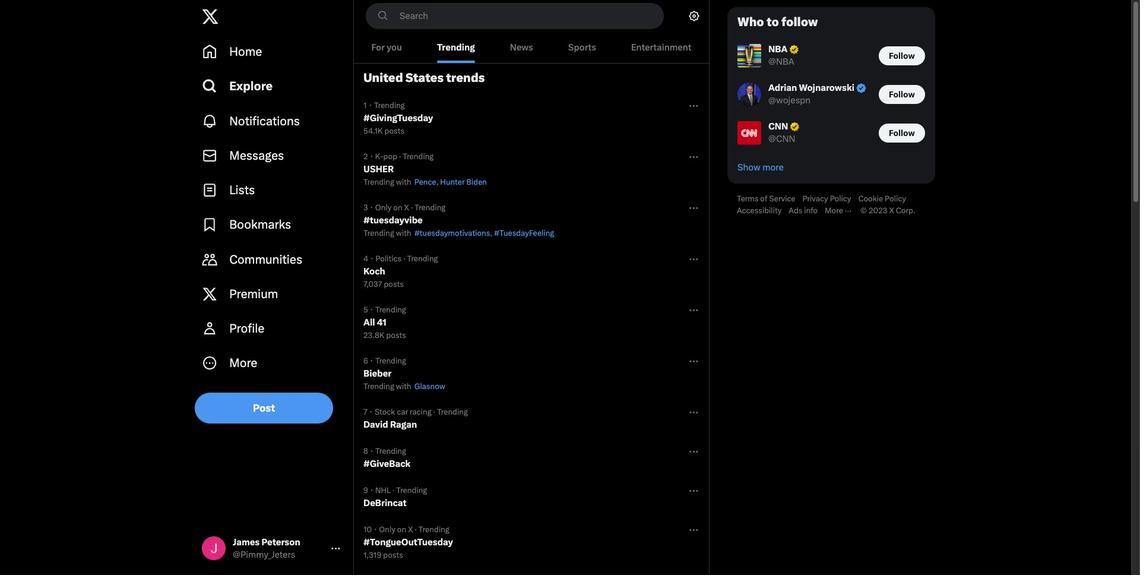 Task type: describe. For each thing, give the bounding box(es) containing it.
of
[[761, 194, 768, 203]]

x inside the footer navigation
[[890, 206, 895, 215]]

privacy policy
[[803, 194, 852, 203]]

ads
[[789, 206, 803, 215]]

x for #tongueouttuesday
[[408, 525, 413, 534]]

premium link
[[195, 277, 349, 311]]

only for #tuesdayvibe
[[375, 203, 392, 212]]

trending down usher
[[364, 178, 395, 187]]

post
[[253, 402, 275, 414]]

home timeline element
[[354, 0, 710, 575]]

pence link
[[413, 178, 437, 187]]

1
[[364, 101, 367, 110]]

verified account image
[[789, 44, 801, 55]]

usher
[[364, 164, 394, 175]]

· right 2
[[371, 151, 373, 162]]

home
[[230, 45, 262, 59]]

for you link
[[354, 31, 420, 63]]

show more link
[[729, 152, 935, 183]]

1 vertical spatial more button
[[195, 346, 349, 381]]

trending inside 5 · trending all 41 23.8k posts
[[376, 305, 406, 314]]

1,319
[[364, 551, 382, 560]]

stock
[[375, 408, 395, 417]]

david
[[364, 420, 388, 430]]

#tuesdaymotivations
[[415, 229, 490, 238]]

follow
[[782, 15, 819, 29]]

explore link
[[195, 69, 349, 104]]

adrian
[[769, 83, 798, 93]]

6 · trending bieber trending with glasnow
[[364, 355, 446, 391]]

#tuesdayvibe
[[364, 215, 423, 226]]

nhl
[[376, 486, 391, 495]]

follow for nba
[[890, 51, 916, 60]]

hunter
[[441, 178, 465, 187]]

8
[[364, 447, 368, 456]]

trending up bieber
[[376, 357, 406, 365]]

wojnarowski
[[800, 83, 855, 93]]

more inside the footer navigation
[[826, 206, 844, 215]]

verified account image for cnn
[[790, 121, 801, 133]]

lists
[[230, 183, 255, 197]]

2 · k-pop · trending usher trending with pence , hunter biden
[[364, 151, 487, 187]]

pop
[[384, 152, 398, 161]]

who to follow section
[[729, 8, 935, 183]]

ragan
[[390, 420, 417, 430]]

cnn link
[[769, 121, 801, 133]]

verified account image for adrian wojnarowski
[[856, 83, 867, 94]]

7 · stock car racing · trending david ragan
[[364, 406, 468, 430]]

· right 9
[[371, 485, 373, 496]]

3
[[364, 203, 368, 212]]

1 · trending #givingtuesday 54.1k posts
[[364, 100, 433, 135]]

posts inside 10 · only on x · trending #tongueouttuesday 1,319 posts
[[383, 551, 403, 560]]

service
[[770, 194, 796, 203]]

10 · only on x · trending #tongueouttuesday 1,319 posts
[[364, 524, 453, 560]]

more button inside the footer navigation
[[826, 206, 861, 216]]

bookmarks link
[[195, 208, 349, 242]]

home link
[[195, 34, 349, 69]]

3 · only on x · trending #tuesdayvibe trending with #tuesdaymotivations , #tuesdayfeeling
[[364, 202, 555, 238]]

9 · nhl · trending debrincat
[[364, 485, 427, 509]]

premium
[[230, 287, 278, 301]]

7,037
[[364, 280, 382, 289]]

trending inside '8 · trending #giveback'
[[376, 447, 406, 456]]

with inside 6 · trending bieber trending with glasnow
[[396, 382, 412, 391]]

on for #tuesdayvibe
[[394, 203, 403, 212]]

bieber
[[364, 368, 392, 379]]

trending down bieber
[[364, 382, 395, 391]]

cookie policy link
[[859, 194, 914, 204]]

trending up trends
[[437, 42, 475, 53]]

who
[[738, 15, 765, 29]]

, inside 2 · k-pop · trending usher trending with pence , hunter biden
[[437, 178, 439, 187]]

· right politics
[[404, 254, 406, 263]]

41
[[377, 317, 387, 328]]

for
[[372, 42, 385, 53]]

posts inside 1 · trending #givingtuesday 54.1k posts
[[385, 127, 405, 135]]

9
[[364, 486, 368, 495]]

glasnow link
[[413, 382, 446, 391]]

6
[[364, 357, 368, 365]]

hunter biden link
[[441, 178, 487, 187]]

· inside 6 · trending bieber trending with glasnow
[[371, 355, 373, 366]]

states
[[406, 71, 444, 85]]

2023
[[869, 206, 888, 215]]

accessibility
[[737, 206, 782, 215]]

23.8k
[[364, 331, 385, 340]]

posts inside 5 · trending all 41 23.8k posts
[[386, 331, 406, 340]]

cookie
[[859, 194, 884, 203]]

bookmarks
[[230, 218, 291, 232]]

terms
[[737, 194, 759, 203]]

more inside primary navigation
[[230, 356, 258, 370]]

sports link
[[551, 31, 614, 63]]

trending inside 7 · stock car racing · trending david ragan
[[437, 408, 468, 417]]

profile link
[[195, 311, 349, 346]]

#tuesdaymotivations link
[[413, 229, 490, 238]]

notifications link
[[195, 104, 349, 138]]

peterson
[[262, 537, 301, 548]]

Search query text field
[[393, 3, 664, 28]]

biden
[[467, 178, 487, 187]]

entertainment
[[632, 42, 692, 53]]

, inside 3 · only on x · trending #tuesdayvibe trending with #tuesdaymotivations , #tuesdayfeeling
[[490, 229, 493, 238]]

communities
[[230, 252, 303, 267]]

racing
[[410, 408, 432, 417]]

who to follow
[[738, 15, 819, 29]]

trending link
[[420, 31, 493, 63]]

koch
[[364, 266, 385, 277]]

trending up pence link
[[403, 152, 434, 161]]

@pimmy_jeters
[[233, 550, 296, 560]]

Search search field
[[366, 3, 664, 29]]

james
[[233, 537, 260, 548]]

privacy policy link
[[803, 194, 859, 204]]

@nba link
[[769, 56, 795, 68]]

trending inside 4 · politics · trending koch 7,037 posts
[[407, 254, 438, 263]]



Task type: locate. For each thing, give the bounding box(es) containing it.
pence
[[415, 178, 437, 187]]

4
[[364, 254, 369, 263]]

with up car
[[396, 382, 412, 391]]

more button down privacy policy link
[[826, 206, 861, 216]]

x inside 10 · only on x · trending #tongueouttuesday 1,319 posts
[[408, 525, 413, 534]]

0 vertical spatial only
[[375, 203, 392, 212]]

1 with from the top
[[396, 178, 412, 187]]

corp.
[[897, 206, 916, 215]]

© 2023 x corp.
[[861, 206, 916, 215]]

with down #tuesdayvibe
[[396, 229, 412, 238]]

united states trends
[[364, 71, 485, 85]]

more down privacy policy link
[[826, 206, 844, 215]]

x
[[404, 203, 409, 212], [890, 206, 895, 215], [408, 525, 413, 534]]

1 vertical spatial verified account image
[[790, 121, 801, 133]]

with
[[396, 178, 412, 187], [396, 229, 412, 238], [396, 382, 412, 391]]

to
[[767, 15, 780, 29]]

all
[[364, 317, 375, 328]]

adrian wojnarowski
[[769, 83, 855, 93]]

2 policy from the left
[[886, 194, 907, 203]]

trending right politics
[[407, 254, 438, 263]]

2 vertical spatial follow
[[890, 128, 916, 138]]

on inside 10 · only on x · trending #tongueouttuesday 1,319 posts
[[397, 525, 407, 534]]

1 vertical spatial on
[[397, 525, 407, 534]]

trending up #givingtuesday
[[374, 101, 405, 110]]

adrian wojnarowski link
[[769, 82, 867, 95]]

tab list containing for you
[[354, 31, 710, 63]]

3 follow from the top
[[890, 128, 916, 138]]

news
[[510, 42, 534, 53]]

0 vertical spatial follow button
[[880, 46, 926, 65]]

· up #tuesdayvibe
[[411, 203, 413, 212]]

0 vertical spatial more button
[[826, 206, 861, 216]]

follow button for nba
[[880, 46, 926, 65]]

tab list
[[354, 31, 710, 63]]

cnn
[[769, 121, 789, 132]]

0 horizontal spatial ,
[[437, 178, 439, 187]]

2 with from the top
[[396, 229, 412, 238]]

trending inside 10 · only on x · trending #tongueouttuesday 1,319 posts
[[419, 525, 450, 534]]

·
[[370, 100, 372, 111], [371, 151, 373, 162], [399, 152, 401, 161], [371, 202, 373, 213], [411, 203, 413, 212], [371, 253, 373, 264], [404, 254, 406, 263], [371, 304, 373, 315], [371, 355, 373, 366], [370, 406, 373, 417], [434, 408, 436, 417], [371, 446, 373, 456], [371, 485, 373, 496], [393, 486, 395, 495], [375, 524, 377, 535], [415, 525, 417, 534]]

©
[[861, 206, 868, 215]]

trending up #tongueouttuesday
[[419, 525, 450, 534]]

0 vertical spatial follow
[[890, 51, 916, 60]]

#tuesdayfeeling
[[494, 229, 555, 238]]

3 follow button from the top
[[880, 123, 926, 142]]

verified account image right wojnarowski
[[856, 83, 867, 94]]

car
[[397, 408, 408, 417]]

0 horizontal spatial policy
[[831, 194, 852, 203]]

communities link
[[195, 242, 349, 277]]

· inside '8 · trending #giveback'
[[371, 446, 373, 456]]

@wojespn
[[769, 95, 811, 106]]

54.1k
[[364, 127, 383, 135]]

only inside 3 · only on x · trending #tuesdayvibe trending with #tuesdaymotivations , #tuesdayfeeling
[[375, 203, 392, 212]]

trending down #tuesdayvibe
[[364, 229, 395, 238]]

only inside 10 · only on x · trending #tongueouttuesday 1,319 posts
[[379, 525, 396, 534]]

on for #tongueouttuesday
[[397, 525, 407, 534]]

8 · trending #giveback
[[364, 446, 411, 469]]

posts down #tongueouttuesday
[[383, 551, 403, 560]]

primary navigation
[[195, 34, 349, 381]]

explore
[[230, 79, 273, 94]]

1 policy from the left
[[831, 194, 852, 203]]

1 horizontal spatial more
[[826, 206, 844, 215]]

0 vertical spatial with
[[396, 178, 412, 187]]

0 vertical spatial ,
[[437, 178, 439, 187]]

follow button for cnn
[[880, 123, 926, 142]]

2 follow button from the top
[[880, 85, 926, 104]]

only for #tongueouttuesday
[[379, 525, 396, 534]]

1 vertical spatial follow button
[[880, 85, 926, 104]]

· right 8
[[371, 446, 373, 456]]

sports
[[569, 42, 597, 53]]

3 with from the top
[[396, 382, 412, 391]]

profile
[[230, 322, 265, 336]]

,
[[437, 178, 439, 187], [490, 229, 493, 238]]

politics
[[376, 254, 402, 263]]

1 follow from the top
[[890, 51, 916, 60]]

debrincat
[[364, 498, 407, 509]]

for you
[[372, 42, 402, 53]]

lists link
[[195, 173, 349, 208]]

2 vertical spatial with
[[396, 382, 412, 391]]

· right 10 on the bottom of page
[[375, 524, 377, 535]]

1 horizontal spatial ,
[[490, 229, 493, 238]]

trending right nhl
[[397, 486, 427, 495]]

0 vertical spatial more
[[826, 206, 844, 215]]

k-
[[375, 152, 384, 161]]

policy for cookie policy accessibility
[[886, 194, 907, 203]]

4 · politics · trending koch 7,037 posts
[[364, 253, 438, 289]]

only up #tuesdayvibe
[[375, 203, 392, 212]]

#tongueouttuesday
[[364, 537, 453, 548]]

trending up #giveback
[[376, 447, 406, 456]]

verified account image
[[856, 83, 867, 94], [790, 121, 801, 133]]

1 horizontal spatial verified account image
[[856, 83, 867, 94]]

· right 3
[[371, 202, 373, 213]]

trending inside 1 · trending #givingtuesday 54.1k posts
[[374, 101, 405, 110]]

1 vertical spatial with
[[396, 229, 412, 238]]

follow button
[[880, 46, 926, 65], [880, 85, 926, 104], [880, 123, 926, 142]]

info
[[805, 206, 818, 215]]

more
[[826, 206, 844, 215], [230, 356, 258, 370]]

terms of service link
[[737, 194, 803, 204]]

posts
[[385, 127, 405, 135], [384, 280, 404, 289], [386, 331, 406, 340], [383, 551, 403, 560]]

only right 10 on the bottom of page
[[379, 525, 396, 534]]

@cnn
[[769, 134, 796, 145]]

show more
[[738, 162, 784, 173]]

follow button for adrian wojnarowski
[[880, 85, 926, 104]]

0 vertical spatial verified account image
[[856, 83, 867, 94]]

nba
[[769, 44, 788, 55]]

posts inside 4 · politics · trending koch 7,037 posts
[[384, 280, 404, 289]]

posts down 41
[[386, 331, 406, 340]]

news link
[[493, 31, 551, 63]]

@nba
[[769, 56, 795, 67]]

on
[[394, 203, 403, 212], [397, 525, 407, 534]]

show
[[738, 162, 761, 173]]

· right 1 on the top left of page
[[370, 100, 372, 111]]

trending down pence
[[415, 203, 446, 212]]

5 · trending all 41 23.8k posts
[[364, 304, 406, 340]]

entertainment link
[[614, 31, 710, 63]]

follow for adrian wojnarowski
[[890, 89, 916, 99]]

on inside 3 · only on x · trending #tuesdayvibe trending with #tuesdaymotivations , #tuesdayfeeling
[[394, 203, 403, 212]]

glasnow
[[415, 382, 446, 391]]

on up #tongueouttuesday
[[397, 525, 407, 534]]

0 horizontal spatial more
[[230, 356, 258, 370]]

ads info link
[[789, 206, 826, 216]]

0 vertical spatial on
[[394, 203, 403, 212]]

messages
[[230, 148, 284, 163]]

policy inside cookie policy accessibility
[[886, 194, 907, 203]]

terms of service
[[737, 194, 796, 203]]

, left #tuesdayfeeling 'link'
[[490, 229, 493, 238]]

· right racing
[[434, 408, 436, 417]]

more button down profile
[[195, 346, 349, 381]]

· right 4
[[371, 253, 373, 264]]

0 horizontal spatial more button
[[195, 346, 349, 381]]

x up #tongueouttuesday
[[408, 525, 413, 534]]

more down profile
[[230, 356, 258, 370]]

, left hunter on the top left of the page
[[437, 178, 439, 187]]

x down cookie policy link
[[890, 206, 895, 215]]

with inside 2 · k-pop · trending usher trending with pence , hunter biden
[[396, 178, 412, 187]]

1 follow button from the top
[[880, 46, 926, 65]]

· right 7
[[370, 406, 373, 417]]

1 vertical spatial only
[[379, 525, 396, 534]]

with left pence link
[[396, 178, 412, 187]]

policy
[[831, 194, 852, 203], [886, 194, 907, 203]]

cookie policy accessibility
[[737, 194, 907, 215]]

you
[[387, 42, 402, 53]]

policy right privacy
[[831, 194, 852, 203]]

· right pop
[[399, 152, 401, 161]]

· right the 6
[[371, 355, 373, 366]]

verified account image right cnn
[[790, 121, 801, 133]]

7
[[364, 408, 368, 417]]

x inside 3 · only on x · trending #tuesdayvibe trending with #tuesdaymotivations , #tuesdayfeeling
[[404, 203, 409, 212]]

x up #tuesdayvibe
[[404, 203, 409, 212]]

1 horizontal spatial more button
[[826, 206, 861, 216]]

on up #tuesdayvibe
[[394, 203, 403, 212]]

posts right 7,037
[[384, 280, 404, 289]]

posts down #givingtuesday
[[385, 127, 405, 135]]

policy up © 2023 x corp.
[[886, 194, 907, 203]]

0 horizontal spatial verified account image
[[790, 121, 801, 133]]

ads info
[[789, 206, 818, 215]]

verified account image inside "cnn" link
[[790, 121, 801, 133]]

1 vertical spatial more
[[230, 356, 258, 370]]

with inside 3 · only on x · trending #tuesdayvibe trending with #tuesdaymotivations , #tuesdayfeeling
[[396, 229, 412, 238]]

x for #tuesdayvibe
[[404, 203, 409, 212]]

· up #tongueouttuesday
[[415, 525, 417, 534]]

verified account image inside adrian wojnarowski link
[[856, 83, 867, 94]]

more
[[763, 162, 784, 173]]

trending right racing
[[437, 408, 468, 417]]

footer navigation
[[728, 193, 936, 217]]

post link
[[195, 393, 333, 423]]

2 follow from the top
[[890, 89, 916, 99]]

trending up 41
[[376, 305, 406, 314]]

5
[[364, 305, 368, 314]]

· right nhl
[[393, 486, 395, 495]]

· inside 1 · trending #givingtuesday 54.1k posts
[[370, 100, 372, 111]]

1 vertical spatial follow
[[890, 89, 916, 99]]

· right 5
[[371, 304, 373, 315]]

· inside 5 · trending all 41 23.8k posts
[[371, 304, 373, 315]]

follow for cnn
[[890, 128, 916, 138]]

1 vertical spatial ,
[[490, 229, 493, 238]]

@wojespn link
[[769, 95, 811, 106]]

more button
[[826, 206, 861, 216], [195, 346, 349, 381]]

1 horizontal spatial policy
[[886, 194, 907, 203]]

policy for privacy policy
[[831, 194, 852, 203]]

nba link
[[769, 43, 801, 56]]

trending inside 9 · nhl · trending debrincat
[[397, 486, 427, 495]]

2 vertical spatial follow button
[[880, 123, 926, 142]]



Task type: vqa. For each thing, say whether or not it's contained in the screenshot.
X within 3 · Only on X · Trending #tuesdayvibe Trending with #tuesdaymotivations , #TuesdayFeeling
yes



